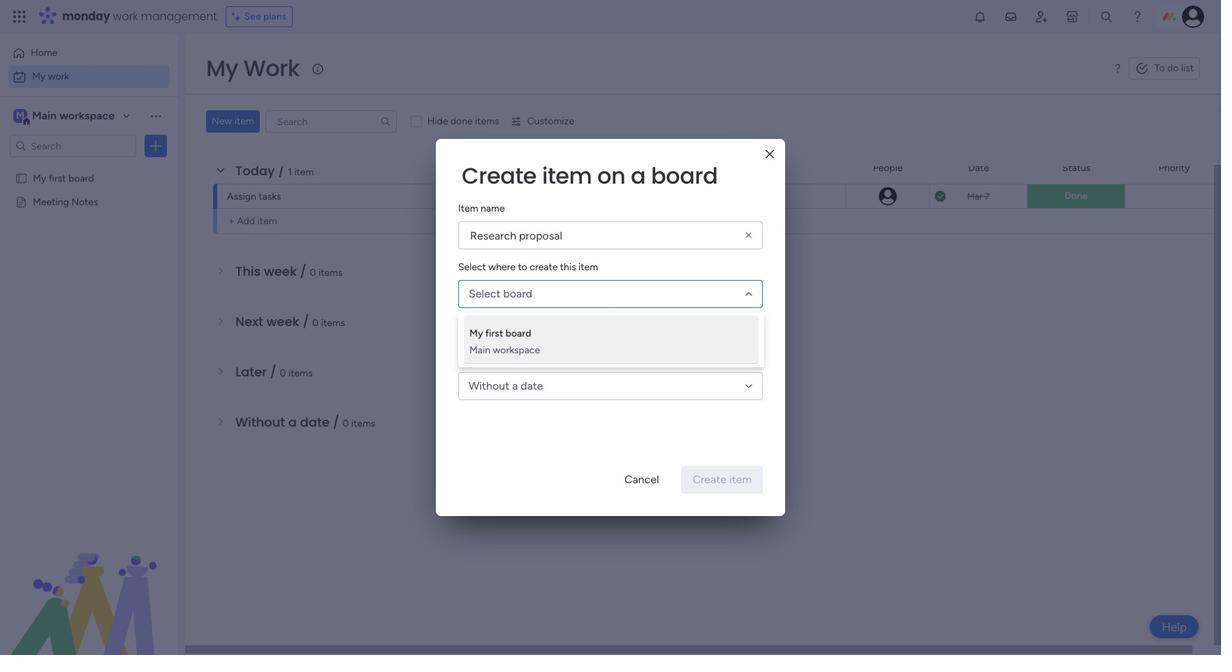 Task type: locate. For each thing, give the bounding box(es) containing it.
0 horizontal spatial main
[[32, 109, 57, 122]]

0 inside this week / 0 items
[[310, 267, 316, 279]]

without for without a date
[[469, 379, 509, 393]]

today / 1 item
[[235, 162, 314, 180]]

0 inside next week / 0 items
[[312, 317, 319, 329]]

For example, project proposal text field
[[458, 221, 763, 249]]

my right public board image
[[33, 172, 46, 184]]

date
[[968, 162, 989, 174]]

1 vertical spatial work
[[48, 71, 69, 82]]

new
[[212, 115, 232, 127]]

1 horizontal spatial first
[[485, 328, 503, 340]]

main workspace
[[32, 109, 115, 122]]

main inside my first board main workspace
[[469, 344, 490, 356]]

main up the without a date
[[469, 344, 490, 356]]

items inside next week / 0 items
[[321, 317, 345, 329]]

mar 7
[[967, 191, 990, 202]]

my work
[[206, 52, 300, 84]]

my
[[206, 52, 238, 84], [32, 71, 46, 82], [33, 172, 46, 184], [469, 328, 483, 340]]

plans
[[263, 10, 287, 22]]

work for my
[[48, 71, 69, 82]]

workspace inside my first board main workspace
[[493, 344, 540, 356]]

1
[[288, 166, 292, 178]]

1 horizontal spatial workspace
[[493, 344, 540, 356]]

first
[[49, 172, 66, 184], [485, 328, 503, 340]]

/
[[306, 112, 312, 129], [278, 162, 285, 180], [300, 263, 307, 280], [303, 313, 309, 330], [270, 363, 277, 381], [333, 414, 339, 431]]

2 horizontal spatial date
[[521, 379, 543, 393]]

assign tasks
[[227, 191, 281, 203]]

my up the select a date
[[469, 328, 483, 340]]

monday
[[62, 8, 110, 24]]

done
[[450, 115, 473, 127]]

0 vertical spatial work
[[113, 8, 138, 24]]

work for monday
[[113, 8, 138, 24]]

0 vertical spatial select
[[458, 261, 486, 273]]

my for my work
[[206, 52, 238, 84]]

workspace up the without a date
[[493, 344, 540, 356]]

0 horizontal spatial first
[[49, 172, 66, 184]]

0 horizontal spatial date
[[300, 414, 330, 431]]

option
[[0, 165, 178, 168]]

search image
[[380, 116, 391, 127]]

select left where
[[458, 261, 486, 273]]

1 vertical spatial select
[[469, 287, 501, 300]]

first up the select a date
[[485, 328, 503, 340]]

work
[[244, 52, 300, 84]]

Filter dashboard by text search field
[[265, 110, 397, 133]]

0 vertical spatial without
[[469, 379, 509, 393]]

0 inside without a date / 0 items
[[343, 418, 349, 430]]

None search field
[[265, 110, 397, 133]]

1 horizontal spatial main
[[469, 344, 490, 356]]

cancel button
[[613, 466, 670, 494]]

week
[[264, 263, 297, 280], [266, 313, 299, 330]]

a
[[631, 160, 646, 191], [488, 353, 493, 365], [512, 379, 518, 393], [288, 414, 297, 431]]

new item button
[[206, 110, 260, 133]]

hide
[[427, 115, 448, 127]]

my down home
[[32, 71, 46, 82]]

group
[[623, 162, 650, 174]]

without down 'later'
[[235, 414, 285, 431]]

board
[[651, 160, 718, 191], [68, 172, 94, 184], [503, 287, 532, 300], [506, 328, 531, 340]]

work right monday
[[113, 8, 138, 24]]

first inside my first board main workspace
[[485, 328, 503, 340]]

0 vertical spatial week
[[264, 263, 297, 280]]

this
[[560, 261, 576, 273]]

a down the select a date
[[512, 379, 518, 393]]

item right 1
[[294, 166, 314, 178]]

my for my work
[[32, 71, 46, 82]]

0
[[310, 267, 316, 279], [312, 317, 319, 329], [280, 367, 286, 379], [343, 418, 349, 430]]

1 horizontal spatial work
[[113, 8, 138, 24]]

kendall parks image
[[1182, 6, 1204, 28]]

items
[[475, 115, 499, 127], [319, 267, 343, 279], [321, 317, 345, 329], [288, 367, 313, 379], [351, 418, 375, 430]]

1 vertical spatial without
[[235, 414, 285, 431]]

help button
[[1150, 615, 1199, 638]]

1 vertical spatial workspace
[[493, 344, 540, 356]]

past
[[235, 112, 263, 129]]

item name
[[458, 203, 505, 214]]

1 horizontal spatial date
[[496, 353, 516, 365]]

main right the workspace icon
[[32, 109, 57, 122]]

1 vertical spatial main
[[469, 344, 490, 356]]

see plans
[[244, 10, 287, 22]]

a up the without a date
[[488, 353, 493, 365]]

a for without a date / 0 items
[[288, 414, 297, 431]]

workspace up search in workspace field at left
[[59, 109, 115, 122]]

work down home
[[48, 71, 69, 82]]

0 vertical spatial first
[[49, 172, 66, 184]]

0 horizontal spatial work
[[48, 71, 69, 82]]

my left work
[[206, 52, 238, 84]]

select for select board
[[469, 287, 501, 300]]

0 horizontal spatial without
[[235, 414, 285, 431]]

create
[[530, 261, 558, 273]]

first up meeting
[[49, 172, 66, 184]]

1 vertical spatial first
[[485, 328, 503, 340]]

list box
[[0, 163, 178, 402]]

public board image
[[15, 171, 28, 184]]

lottie animation element
[[0, 514, 178, 655]]

my inside list box
[[33, 172, 46, 184]]

home link
[[8, 42, 170, 64]]

my for my first board
[[33, 172, 46, 184]]

items inside this week / 0 items
[[319, 267, 343, 279]]

date for without a date
[[521, 379, 543, 393]]

to do list
[[1154, 62, 1194, 74]]

select board
[[469, 287, 532, 300]]

workspace
[[59, 109, 115, 122], [493, 344, 540, 356]]

+ add item
[[228, 215, 277, 227]]

my inside option
[[32, 71, 46, 82]]

item right add
[[257, 215, 277, 227]]

on
[[597, 160, 625, 191]]

list box containing my first board
[[0, 163, 178, 402]]

work inside option
[[48, 71, 69, 82]]

mar
[[967, 191, 982, 202]]

to
[[1154, 62, 1165, 74]]

select up the without a date
[[458, 353, 486, 365]]

2 vertical spatial select
[[458, 353, 486, 365]]

date down my first board main workspace
[[521, 379, 543, 393]]

board
[[760, 162, 785, 174]]

1 vertical spatial week
[[266, 313, 299, 330]]

a down "later / 0 items"
[[288, 414, 297, 431]]

work
[[113, 8, 138, 24], [48, 71, 69, 82]]

date down "later / 0 items"
[[300, 414, 330, 431]]

1 horizontal spatial without
[[469, 379, 509, 393]]

without a date / 0 items
[[235, 414, 375, 431]]

customize button
[[505, 110, 580, 133]]

week right next
[[266, 313, 299, 330]]

later / 0 items
[[235, 363, 313, 381]]

search everything image
[[1100, 10, 1114, 24]]

1 vertical spatial date
[[521, 379, 543, 393]]

date
[[496, 353, 516, 365], [521, 379, 543, 393], [300, 414, 330, 431]]

see plans button
[[225, 6, 293, 27]]

past dates /
[[235, 112, 315, 129]]

select down where
[[469, 287, 501, 300]]

board up the select a date
[[506, 328, 531, 340]]

items inside without a date / 0 items
[[351, 418, 375, 430]]

without
[[469, 379, 509, 393], [235, 414, 285, 431]]

date up the without a date
[[496, 353, 516, 365]]

a right on
[[631, 160, 646, 191]]

without down the select a date
[[469, 379, 509, 393]]

workspace selection element
[[13, 108, 117, 126]]

m
[[16, 110, 24, 122]]

create
[[462, 160, 537, 191]]

2 vertical spatial date
[[300, 414, 330, 431]]

meeting notes
[[33, 196, 98, 207]]

week for this
[[264, 263, 297, 280]]

item
[[235, 115, 254, 127], [542, 160, 592, 191], [294, 166, 314, 178], [257, 215, 277, 227], [578, 261, 598, 273]]

home
[[31, 47, 57, 59]]

0 horizontal spatial workspace
[[59, 109, 115, 122]]

today
[[235, 162, 275, 180]]

assign
[[227, 191, 256, 203]]

invite members image
[[1035, 10, 1049, 24]]

item right new
[[235, 115, 254, 127]]

first inside list box
[[49, 172, 66, 184]]

create item on a board
[[462, 160, 718, 191]]

select
[[458, 261, 486, 273], [469, 287, 501, 300], [458, 353, 486, 365]]

0 vertical spatial main
[[32, 109, 57, 122]]

people
[[873, 162, 903, 174]]

hide done items
[[427, 115, 499, 127]]

next
[[235, 313, 263, 330]]

main
[[32, 109, 57, 122], [469, 344, 490, 356]]

notifications image
[[973, 10, 987, 24]]

week right this
[[264, 263, 297, 280]]

0 vertical spatial date
[[496, 353, 516, 365]]

close image
[[766, 149, 774, 160]]

name
[[481, 203, 505, 214]]



Task type: vqa. For each thing, say whether or not it's contained in the screenshot.
"list"
yes



Task type: describe. For each thing, give the bounding box(es) containing it.
Search in workspace field
[[29, 138, 117, 154]]

first for my first board main workspace
[[485, 328, 503, 340]]

0 inside "later / 0 items"
[[280, 367, 286, 379]]

tasks
[[259, 191, 281, 203]]

date for select a date
[[496, 353, 516, 365]]

board inside my first board main workspace
[[506, 328, 531, 340]]

select where to create this item
[[458, 261, 598, 273]]

select for select a date
[[458, 353, 486, 365]]

board right 'group'
[[651, 160, 718, 191]]

a for without a date
[[512, 379, 518, 393]]

where
[[488, 261, 516, 273]]

v2 done deadline image
[[935, 190, 946, 203]]

home option
[[8, 42, 170, 64]]

select a date
[[458, 353, 516, 365]]

item inside today / 1 item
[[294, 166, 314, 178]]

board down to
[[503, 287, 532, 300]]

later
[[235, 363, 267, 381]]

do
[[1167, 62, 1179, 74]]

public board image
[[15, 195, 28, 208]]

item inside button
[[235, 115, 254, 127]]

without a date
[[469, 379, 543, 393]]

next week / 0 items
[[235, 313, 345, 330]]

my first board
[[33, 172, 94, 184]]

week for next
[[266, 313, 299, 330]]

management
[[141, 8, 217, 24]]

item left on
[[542, 160, 592, 191]]

dates
[[266, 112, 302, 129]]

this
[[235, 263, 261, 280]]

add
[[237, 215, 255, 227]]

update feed image
[[1004, 10, 1018, 24]]

cancel
[[624, 473, 659, 486]]

monday marketplace image
[[1065, 10, 1079, 24]]

list
[[1181, 62, 1194, 74]]

my first board main workspace
[[469, 328, 540, 356]]

board up notes
[[68, 172, 94, 184]]

customize
[[527, 115, 574, 127]]

items inside "later / 0 items"
[[288, 367, 313, 379]]

item right this
[[578, 261, 598, 273]]

monday work management
[[62, 8, 217, 24]]

0 vertical spatial workspace
[[59, 109, 115, 122]]

lottie animation image
[[0, 514, 178, 655]]

item
[[458, 203, 478, 214]]

my work option
[[8, 66, 170, 88]]

+
[[228, 215, 235, 227]]

select product image
[[13, 10, 27, 24]]

help
[[1162, 620, 1187, 634]]

notes
[[71, 196, 98, 207]]

select for select where to create this item
[[458, 261, 486, 273]]

a for select a date
[[488, 353, 493, 365]]

7
[[985, 191, 990, 202]]

to
[[518, 261, 527, 273]]

status
[[1062, 162, 1091, 174]]

see
[[244, 10, 261, 22]]

done
[[1065, 190, 1088, 202]]

workspace image
[[13, 108, 27, 124]]

priority
[[1159, 162, 1190, 174]]

date for without a date / 0 items
[[300, 414, 330, 431]]

help image
[[1130, 10, 1144, 24]]

main inside workspace selection element
[[32, 109, 57, 122]]

meeting
[[33, 196, 69, 207]]

my inside my first board main workspace
[[469, 328, 483, 340]]

my work link
[[8, 66, 170, 88]]

to do list button
[[1129, 57, 1200, 80]]

new item
[[212, 115, 254, 127]]

my work
[[32, 71, 69, 82]]

this week / 0 items
[[235, 263, 343, 280]]

first for my first board
[[49, 172, 66, 184]]

without for without a date / 0 items
[[235, 414, 285, 431]]



